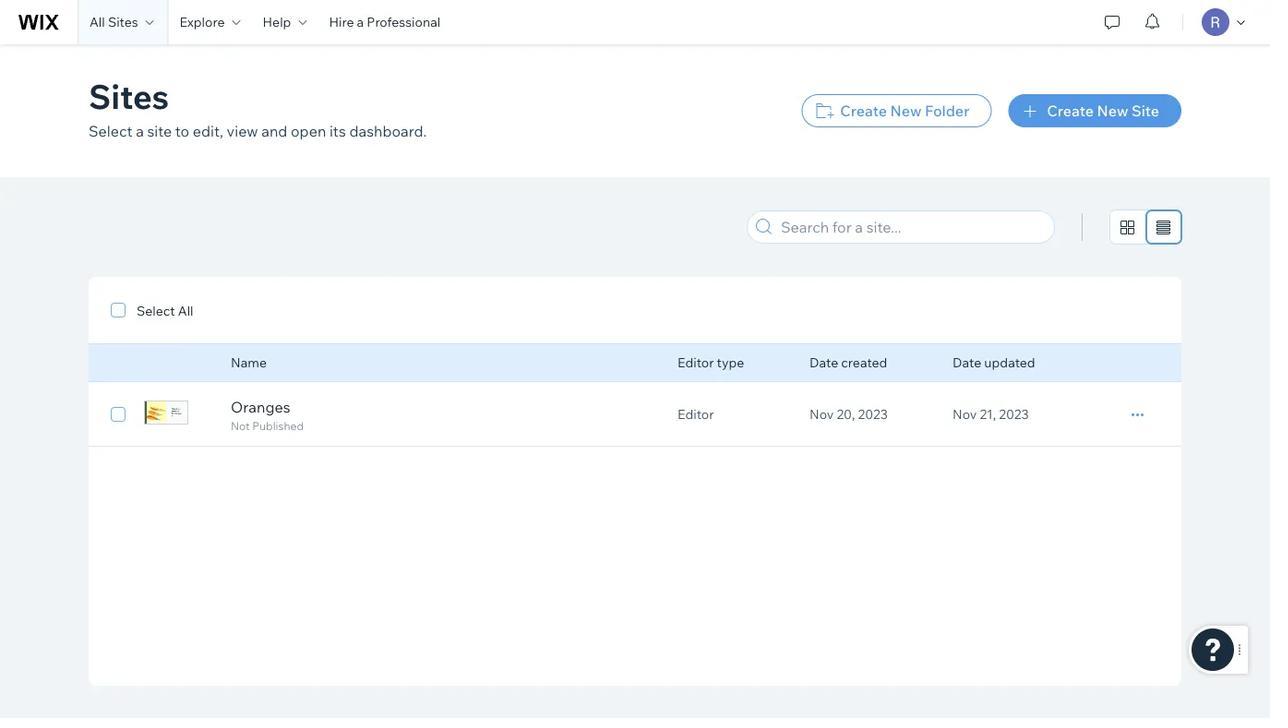 Task type: describe. For each thing, give the bounding box(es) containing it.
hire
[[329, 14, 354, 30]]

hire a professional link
[[318, 0, 452, 44]]

its
[[330, 122, 346, 140]]

0 vertical spatial all
[[90, 14, 105, 30]]

select inside "option"
[[137, 303, 175, 319]]

21,
[[980, 406, 997, 423]]

create new site button
[[1009, 94, 1182, 127]]

help
[[263, 14, 291, 30]]

oranges not published
[[231, 398, 304, 433]]

date created
[[810, 355, 888, 371]]

name
[[231, 355, 267, 371]]

sites inside sites select a site to edit, view and open its dashboard.
[[89, 75, 169, 117]]

editor type
[[678, 355, 745, 371]]

site
[[1132, 102, 1160, 120]]

0 vertical spatial sites
[[108, 14, 138, 30]]

nov 21, 2023
[[953, 406, 1029, 423]]

Search for a site... field
[[776, 212, 1049, 243]]

view
[[227, 122, 258, 140]]

new for site
[[1098, 102, 1129, 120]]

explore
[[180, 14, 225, 30]]

nov for nov 20, 2023
[[810, 406, 834, 423]]

date for date created
[[810, 355, 839, 371]]

create new site
[[1048, 102, 1160, 120]]

all inside "option"
[[178, 303, 194, 319]]

select all
[[137, 303, 194, 319]]

professional
[[367, 14, 441, 30]]

2023 for nov 21, 2023
[[1000, 406, 1029, 423]]

date updated
[[953, 355, 1036, 371]]

edit,
[[193, 122, 224, 140]]

select inside sites select a site to edit, view and open its dashboard.
[[89, 122, 133, 140]]

oranges image
[[144, 401, 188, 425]]

nov 20, 2023
[[810, 406, 888, 423]]

folder
[[925, 102, 970, 120]]

2023 for nov 20, 2023
[[859, 406, 888, 423]]

sites select a site to edit, view and open its dashboard.
[[89, 75, 427, 140]]



Task type: vqa. For each thing, say whether or not it's contained in the screenshot.
the right you
no



Task type: locate. For each thing, give the bounding box(es) containing it.
1 horizontal spatial select
[[137, 303, 175, 319]]

published
[[252, 419, 304, 433]]

0 vertical spatial editor
[[678, 355, 714, 371]]

None checkbox
[[111, 404, 126, 426]]

0 horizontal spatial all
[[90, 14, 105, 30]]

date left the created
[[810, 355, 839, 371]]

1 horizontal spatial nov
[[953, 406, 978, 423]]

2 create from the left
[[1048, 102, 1094, 120]]

2 2023 from the left
[[1000, 406, 1029, 423]]

nov for nov 21, 2023
[[953, 406, 978, 423]]

2023
[[859, 406, 888, 423], [1000, 406, 1029, 423]]

2 nov from the left
[[953, 406, 978, 423]]

create left site
[[1048, 102, 1094, 120]]

nov
[[810, 406, 834, 423], [953, 406, 978, 423]]

and
[[262, 122, 288, 140]]

editor left 'type'
[[678, 355, 714, 371]]

2 date from the left
[[953, 355, 982, 371]]

1 2023 from the left
[[859, 406, 888, 423]]

type
[[717, 355, 745, 371]]

nov left 20,
[[810, 406, 834, 423]]

all sites
[[90, 14, 138, 30]]

1 vertical spatial a
[[136, 122, 144, 140]]

new
[[891, 102, 922, 120], [1098, 102, 1129, 120]]

oranges
[[231, 398, 291, 417]]

a left site
[[136, 122, 144, 140]]

0 horizontal spatial select
[[89, 122, 133, 140]]

1 create from the left
[[841, 102, 888, 120]]

open
[[291, 122, 326, 140]]

0 horizontal spatial a
[[136, 122, 144, 140]]

0 vertical spatial select
[[89, 122, 133, 140]]

0 horizontal spatial new
[[891, 102, 922, 120]]

sites left explore
[[108, 14, 138, 30]]

sites
[[108, 14, 138, 30], [89, 75, 169, 117]]

select
[[89, 122, 133, 140], [137, 303, 175, 319]]

help button
[[252, 0, 318, 44]]

2 editor from the top
[[678, 406, 714, 423]]

1 vertical spatial editor
[[678, 406, 714, 423]]

1 new from the left
[[891, 102, 922, 120]]

0 horizontal spatial 2023
[[859, 406, 888, 423]]

create for create new folder
[[841, 102, 888, 120]]

a
[[357, 14, 364, 30], [136, 122, 144, 140]]

1 horizontal spatial date
[[953, 355, 982, 371]]

1 horizontal spatial create
[[1048, 102, 1094, 120]]

not
[[231, 419, 250, 433]]

1 date from the left
[[810, 355, 839, 371]]

editor for editor
[[678, 406, 714, 423]]

editor
[[678, 355, 714, 371], [678, 406, 714, 423]]

create for create new site
[[1048, 102, 1094, 120]]

1 vertical spatial all
[[178, 303, 194, 319]]

create new folder
[[841, 102, 970, 120]]

created
[[842, 355, 888, 371]]

new for folder
[[891, 102, 922, 120]]

create left folder
[[841, 102, 888, 120]]

new left folder
[[891, 102, 922, 120]]

a right hire
[[357, 14, 364, 30]]

to
[[175, 122, 190, 140]]

0 horizontal spatial create
[[841, 102, 888, 120]]

1 horizontal spatial 2023
[[1000, 406, 1029, 423]]

updated
[[985, 355, 1036, 371]]

1 nov from the left
[[810, 406, 834, 423]]

20,
[[837, 406, 856, 423]]

Select All checkbox
[[111, 299, 194, 321]]

date for date updated
[[953, 355, 982, 371]]

1 editor from the top
[[678, 355, 714, 371]]

site
[[147, 122, 172, 140]]

all
[[90, 14, 105, 30], [178, 303, 194, 319]]

new left site
[[1098, 102, 1129, 120]]

sites up site
[[89, 75, 169, 117]]

1 vertical spatial select
[[137, 303, 175, 319]]

2 new from the left
[[1098, 102, 1129, 120]]

create new folder button
[[802, 94, 992, 127]]

date left the "updated"
[[953, 355, 982, 371]]

2023 right 20,
[[859, 406, 888, 423]]

nov left 21, at the right bottom
[[953, 406, 978, 423]]

create
[[841, 102, 888, 120], [1048, 102, 1094, 120]]

editor for editor type
[[678, 355, 714, 371]]

1 vertical spatial sites
[[89, 75, 169, 117]]

hire a professional
[[329, 14, 441, 30]]

0 vertical spatial a
[[357, 14, 364, 30]]

0 horizontal spatial nov
[[810, 406, 834, 423]]

editor down the editor type
[[678, 406, 714, 423]]

1 horizontal spatial a
[[357, 14, 364, 30]]

0 horizontal spatial date
[[810, 355, 839, 371]]

1 horizontal spatial all
[[178, 303, 194, 319]]

2023 right 21, at the right bottom
[[1000, 406, 1029, 423]]

a inside sites select a site to edit, view and open its dashboard.
[[136, 122, 144, 140]]

dashboard.
[[350, 122, 427, 140]]

date
[[810, 355, 839, 371], [953, 355, 982, 371]]

1 horizontal spatial new
[[1098, 102, 1129, 120]]



